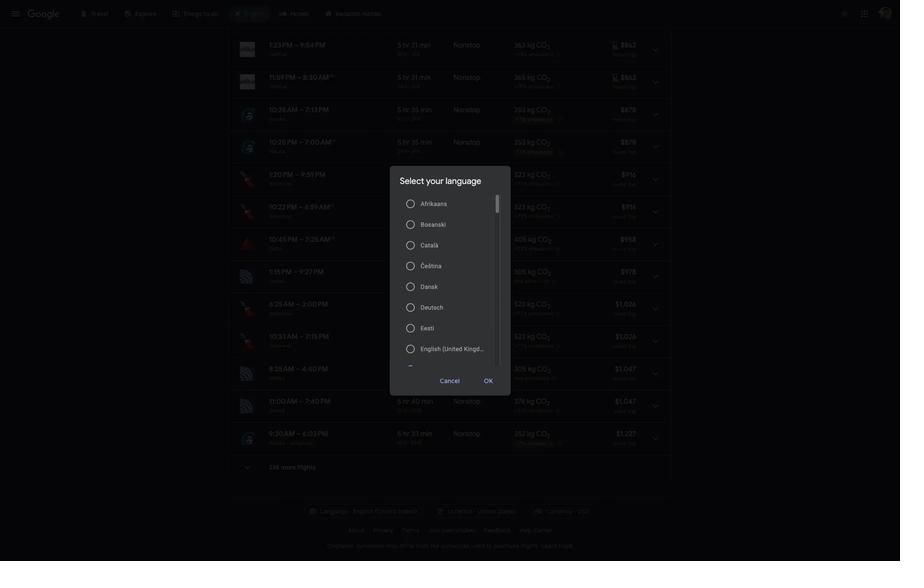 Task type: vqa. For each thing, say whether or not it's contained in the screenshot.
the bottom 305
yes



Task type: locate. For each thing, give the bounding box(es) containing it.
1 vertical spatial 5 hr 31 min sfo – jfk
[[398, 74, 431, 90]]

916 US dollars text field
[[622, 203, 637, 212]]

round down 1026 us dollars text field
[[613, 311, 627, 317]]

cancel
[[440, 377, 460, 385]]

kg
[[528, 41, 535, 50], [528, 74, 535, 82], [528, 106, 535, 115], [528, 138, 535, 147], [528, 171, 535, 179], [528, 203, 535, 212], [529, 236, 536, 244], [528, 268, 536, 277], [528, 301, 535, 309], [528, 333, 535, 342], [528, 365, 536, 374], [527, 398, 535, 407], [528, 430, 535, 439]]

1 nonstop flight. element from the top
[[454, 41, 481, 51]]

5 inside 5 hr 39 min sfo – jfk
[[398, 171, 402, 179]]

(united left the kingdom)
[[443, 346, 463, 353]]

min inside the 5 hr 40 min sfo – jfk
[[422, 236, 434, 244]]

ewr inside 5 hr 40 min sfo – ewr
[[411, 408, 422, 414]]

2 vertical spatial jetblue
[[269, 84, 288, 90]]

leaves san francisco international airport at 10:12 am on thursday, december 21 and arrives at john f. kennedy international airport at 6:44 pm on thursday, december 21. element
[[269, 9, 330, 17]]

2 for 6:59 am
[[548, 206, 551, 213]]

1 vertical spatial $1,047 round trip
[[613, 398, 637, 415]]

1 vertical spatial total duration 5 hr 31 min. element
[[398, 74, 454, 83]]

1 vertical spatial $916
[[622, 203, 637, 212]]

2 total duration 5 hr 35 min. element from the top
[[398, 138, 454, 148]]

2 for 9:54 pm
[[548, 44, 551, 51]]

1 vertical spatial 31
[[412, 74, 418, 82]]

ewr for 40
[[411, 408, 422, 414]]

sfo inside 5 hr 42 min sfo – jfk
[[398, 343, 408, 349]]

40 up '33'
[[412, 398, 420, 407]]

nonstop for 8:30 am
[[454, 74, 481, 82]]

round for 6:03 pm
[[613, 441, 627, 447]]

– inside 8:25 am – 4:40 pm united
[[296, 365, 300, 374]]

alaska down departure time: 9:30 am. text box
[[269, 441, 286, 447]]

hr for 9:54 pm
[[403, 41, 410, 50]]

– inside 10:33 am – 7:15 pm american
[[300, 333, 304, 342]]

+ inside 10:45 pm – 7:25 am + 1
[[331, 235, 333, 241]]

1 vertical spatial 35
[[412, 138, 419, 147]]

jfk for 8:30 am
[[411, 84, 421, 90]]

total duration 5 hr 39 min. element
[[398, 171, 454, 181]]

united down 11:00 am
[[269, 408, 285, 414]]

7 trip from the top
[[629, 247, 637, 253]]

Arrival time: 7:25 AM on  Friday, December 22. text field
[[306, 235, 335, 244]]

12 round from the top
[[613, 409, 627, 415]]

$1,227
[[617, 430, 637, 439]]

12 hr from the top
[[403, 398, 410, 407]]

trip for 7:15 pm
[[629, 344, 637, 350]]

jetblue inside 10:12 am – 6:44 pm jetblue
[[269, 19, 288, 25]]

english up about link on the left bottom of page
[[353, 508, 374, 516]]

nonstop flight. element for 8:30 am
[[454, 74, 481, 83]]

0 vertical spatial $916 round trip
[[613, 171, 637, 188]]

total duration 5 hr 40 min. element down bosanski
[[398, 236, 454, 246]]

round down this price for this flight doesn't include overhead bin access. if you need a carry-on bag, use the bags filter to update prices. icon
[[613, 52, 627, 58]]

round down this price for this flight doesn't include overhead bin access. if you need a carry-on bag, use the bags filter to update prices. image
[[613, 84, 627, 90]]

1 nonstop from the top
[[454, 41, 481, 50]]

2 sfo from the top
[[398, 84, 408, 90]]

$1,047 round trip up $1,047 text box
[[613, 365, 637, 382]]

more right learn
[[559, 543, 573, 550]]

co for 7:13 pm
[[537, 106, 548, 115]]

305 for $1,047
[[515, 365, 527, 374]]

1 total duration 5 hr 31 min. element from the top
[[398, 41, 454, 51]]

253
[[515, 106, 526, 115], [515, 138, 526, 147]]

english (united states) up cancel
[[421, 367, 484, 373]]

Departure time: 11:00 AM. text field
[[269, 398, 298, 407]]

1 horizontal spatial currencies
[[441, 543, 470, 550]]

more right 238
[[281, 464, 296, 472]]

+71% for 5 hr 39 min
[[515, 181, 528, 187]]

$1,047 round trip up $1,227
[[613, 398, 637, 415]]

1 35 from the top
[[412, 106, 419, 115]]

1 vertical spatial total duration 5 hr 35 min. element
[[398, 138, 454, 148]]

3 5 hr 35 min sfo – jfk from the top
[[398, 301, 433, 317]]

7 hr from the top
[[403, 236, 410, 244]]

delta
[[269, 246, 282, 252]]

31 for 8:30 am
[[412, 74, 418, 82]]

$878 round trip for 7:00 am
[[613, 138, 637, 155]]

hr inside the 5 hr 40 min sfo – jfk
[[403, 236, 410, 244]]

4 5 from the top
[[398, 138, 402, 147]]

displayed currencies may differ from the currencies used to purchase flights. learn more
[[328, 543, 573, 550]]

2 nonstop flight. element from the top
[[454, 74, 481, 83]]

1 vertical spatial $1,047
[[615, 398, 637, 407]]

$878 down 878 us dollars text box
[[621, 138, 637, 147]]

1 currencies from the left
[[356, 543, 385, 550]]

31
[[412, 41, 418, 50], [412, 74, 418, 82]]

2 $878 from the top
[[621, 138, 637, 147]]

round down the $978
[[613, 279, 627, 285]]

238
[[269, 464, 280, 472]]

2 vertical spatial 17%
[[517, 441, 527, 447]]

american down departure time: 10:22 pm. text field
[[269, 214, 292, 220]]

$916 round trip up $916 text box
[[613, 171, 637, 188]]

– inside 1:15 pm – 9:27 pm united
[[294, 268, 298, 277]]

american down 6:25 am
[[269, 311, 292, 317]]

13 trip from the top
[[629, 441, 637, 447]]

1 $1,026 from the top
[[616, 301, 637, 309]]

10:12 am
[[269, 9, 297, 17]]

$916 round trip up 958 us dollars text field
[[613, 203, 637, 220]]

6 round from the top
[[613, 214, 627, 220]]

11 sfo from the top
[[398, 441, 408, 447]]

10:45 pm – 7:25 am + 1
[[269, 235, 335, 244]]

9 5 from the top
[[398, 301, 402, 309]]

0 horizontal spatial english (united states)
[[353, 508, 418, 516]]

2 $1,026 from the top
[[616, 333, 637, 342]]

10:22 pm
[[269, 203, 297, 212]]

5 inside 5 hr 42 min sfo – jfk
[[398, 333, 402, 342]]

co inside 363 kg co 2
[[537, 41, 548, 50]]

8 5 from the top
[[398, 268, 402, 277]]

1 vertical spatial avg
[[515, 376, 524, 382]]

0 vertical spatial avg
[[515, 279, 524, 285]]

(united up privacy
[[375, 508, 396, 516]]

trip down 916 us dollars text field
[[629, 182, 637, 188]]

2 for 6:03 pm
[[547, 433, 551, 440]]

1 vertical spatial 40
[[412, 398, 420, 407]]

– inside 6:25 am – 3:00 pm american
[[296, 301, 300, 309]]

sfo inside 5 hr 39 min sfo – jfk
[[398, 181, 408, 187]]

2 for 7:13 pm
[[548, 109, 551, 116]]

total duration 5 hr 35 min. element
[[398, 106, 454, 116], [398, 138, 454, 148], [398, 301, 454, 311]]

9 sfo from the top
[[398, 343, 408, 349]]

3 35 from the top
[[412, 301, 419, 309]]

min inside 5 hr 42 min sfo – jfk
[[421, 333, 433, 342]]

523 kg co 2
[[515, 171, 551, 181], [515, 203, 551, 213], [515, 301, 551, 311], [515, 333, 551, 343]]

1 vertical spatial avg emissions
[[515, 376, 550, 382]]

3 523 kg co 2 from the top
[[515, 301, 551, 311]]

sfo for 9:27 pm
[[398, 279, 408, 285]]

2 inside 363 kg co 2
[[548, 44, 551, 51]]

trip down 1047 us dollars text field at the right of page
[[629, 376, 637, 382]]

0 horizontal spatial states)
[[398, 508, 418, 516]]

differ
[[400, 543, 415, 550]]

american inside 10:33 am – 7:15 pm american
[[269, 343, 292, 349]]

0 vertical spatial 35
[[412, 106, 419, 115]]

1:15 pm
[[269, 268, 292, 277]]

join
[[428, 528, 440, 535]]

2 vertical spatial total duration 5 hr 35 min. element
[[398, 301, 454, 311]]

253 kg co 2
[[515, 106, 551, 116], [515, 138, 551, 148]]

čeština
[[421, 263, 442, 270]]

ewr inside 5 hr 12 min sfo – ewr
[[411, 279, 422, 285]]

min inside 5 hr 40 min sfo – ewr
[[422, 398, 434, 407]]

$1,026 down $978 round trip
[[616, 301, 637, 309]]

4 523 kg co 2 from the top
[[515, 333, 551, 343]]

2 40 from the top
[[412, 398, 420, 407]]

united inside 11:00 am – 7:40 pm united
[[269, 408, 285, 414]]

12 trip from the top
[[629, 409, 637, 415]]

0 vertical spatial 305
[[515, 268, 527, 277]]

min inside 5 hr 39 min sfo – jfk
[[421, 171, 433, 179]]

1 inside 11:59 pm – 8:30 am + 1
[[332, 73, 333, 79]]

878 US dollars text field
[[621, 106, 637, 115]]

8:25 am
[[269, 365, 294, 374]]

0 vertical spatial -
[[515, 117, 517, 123]]

trip down the $978
[[629, 279, 637, 285]]

5 5 from the top
[[398, 171, 402, 179]]

united down departure time: 1:15 pm. text box
[[269, 279, 285, 285]]

+71% emissions for 5 hr 37 min
[[515, 214, 554, 220]]

1 right 7:25 am at the top of the page
[[333, 235, 335, 241]]

2 253 kg co 2 from the top
[[515, 138, 551, 148]]

$1,047 for 376
[[615, 398, 637, 407]]

trip down $878 text field
[[629, 149, 637, 155]]

hr for 7:25 am
[[403, 236, 410, 244]]

+ for 7:00 am
[[332, 138, 334, 144]]

1 vertical spatial ewr
[[411, 408, 422, 414]]

1026 US dollars text field
[[616, 333, 637, 342]]

trip down $862 text field
[[629, 52, 637, 58]]

2 305 kg co 2 from the top
[[515, 365, 551, 375]]

1 vertical spatial jetblue
[[269, 51, 288, 58]]

min inside 5 hr 33 min sfo – ewr
[[421, 430, 432, 439]]

5 nonstop from the top
[[454, 171, 481, 179]]

40 inside 5 hr 40 min sfo – ewr
[[412, 398, 420, 407]]

6 nonstop flight. element from the top
[[454, 365, 481, 375]]

trip down 878 us dollars text box
[[629, 117, 637, 123]]

10 round from the top
[[613, 344, 627, 350]]

1 right 7:00 am
[[334, 138, 336, 144]]

9:30 am – 6:03 pm
[[269, 430, 328, 439]]

305 kg co 2 down +33% emissions
[[515, 268, 551, 278]]

help center link
[[516, 524, 557, 538]]

5 for 7:00 am
[[398, 138, 402, 147]]

avg up the 376
[[515, 376, 524, 382]]

round down $1,227
[[613, 441, 627, 447]]

round down 878 us dollars text box
[[613, 117, 627, 123]]

united for 1:15 pm
[[269, 279, 285, 285]]

nonstop flight. element for 6:03 pm
[[454, 430, 481, 440]]

leaves san francisco international airport at 1:20 pm on thursday, december 21 and arrives at john f. kennedy international airport at 9:59 pm on thursday, december 21. element
[[269, 171, 326, 179]]

$958
[[621, 236, 637, 244]]

2 523 from the top
[[515, 203, 526, 212]]

– inside 11:00 am – 7:40 pm united
[[299, 398, 304, 407]]

2 for 9:27 pm
[[548, 271, 551, 278]]

5 inside the 5 hr 40 min sfo – jfk
[[398, 236, 402, 244]]

total duration 5 hr 35 min. element for 7:00 am
[[398, 138, 454, 148]]

total duration 5 hr 31 min. element
[[398, 41, 454, 51], [398, 74, 454, 83]]

0 vertical spatial 253 kg co 2
[[515, 106, 551, 116]]

0 vertical spatial alaska
[[269, 116, 286, 122]]

305 kg co 2 up 376 kg co 2
[[515, 365, 551, 375]]

2 vertical spatial 5 hr 35 min sfo – jfk
[[398, 301, 433, 317]]

1 vertical spatial (united
[[443, 367, 463, 373]]

2 round from the top
[[613, 84, 627, 90]]

kg inside 363 kg co 2
[[528, 41, 535, 50]]

leaves san francisco international airport at 11:00 am on thursday, december 21 and arrives at newark liberty international airport at 7:40 pm on thursday, december 21. element
[[269, 398, 331, 407]]

4 523 from the top
[[515, 333, 526, 342]]

– inside 5 hr 40 min sfo – ewr
[[408, 408, 411, 414]]

trip down 862 us dollars text field
[[629, 84, 637, 90]]

8:30 am
[[303, 74, 329, 82]]

7 sfo from the top
[[398, 279, 408, 285]]

hr for 6:03 pm
[[403, 430, 410, 439]]

1 total duration 5 hr 35 min. element from the top
[[398, 106, 454, 116]]

1 +71% from the top
[[515, 181, 528, 187]]

305 kg co 2
[[515, 268, 551, 278], [515, 365, 551, 375]]

2 vertical spatial -17% emissions
[[515, 441, 553, 447]]

13 5 from the top
[[398, 430, 402, 439]]

Arrival time: 7:40 PM. text field
[[305, 398, 331, 407]]

878 US dollars text field
[[621, 138, 637, 147]]

4 trip from the top
[[629, 149, 637, 155]]

round for 9:27 pm
[[613, 279, 627, 285]]

english right 15
[[421, 367, 441, 373]]

8 trip from the top
[[629, 279, 637, 285]]

0 vertical spatial 5 hr 31 min sfo – jfk
[[398, 41, 431, 58]]

1 523 from the top
[[515, 171, 526, 179]]

+ inside the 10:25 pm – 7:00 am + 1
[[332, 138, 334, 144]]

1 vertical spatial more
[[559, 543, 573, 550]]

avg emissions up 376 kg co 2
[[515, 376, 550, 382]]

united down 8:25 am
[[269, 376, 285, 382]]

– inside 10:12 am – 6:44 pm jetblue
[[299, 9, 303, 17]]

Departure time: 10:12 AM. text field
[[269, 9, 297, 17]]

0 vertical spatial jetblue
[[269, 19, 288, 25]]

17% for 7:00 am
[[517, 149, 527, 155]]

min
[[420, 41, 431, 50], [420, 74, 431, 82], [421, 106, 433, 115], [421, 138, 433, 147], [421, 171, 433, 179], [421, 203, 432, 212], [422, 236, 434, 244], [420, 268, 431, 277], [421, 301, 433, 309], [421, 333, 433, 342], [420, 365, 432, 374], [422, 398, 434, 407], [421, 430, 432, 439]]

2 alaska from the top
[[269, 149, 286, 155]]

2 vertical spatial ewr
[[411, 441, 422, 447]]

2 35 from the top
[[412, 138, 419, 147]]

english (united states)
[[421, 367, 484, 373], [353, 508, 418, 516]]

Arrival time: 7:00 AM on  Friday, December 22. text field
[[305, 138, 336, 147]]

$878 round trip up 916 us dollars text field
[[613, 138, 637, 155]]

– inside 10:45 pm – 7:25 am + 1
[[300, 236, 304, 244]]

round trip
[[613, 52, 637, 58], [613, 84, 637, 90]]

nonstop for 9:54 pm
[[454, 41, 481, 50]]

alaska inside 10:38 am – 7:13 pm alaska
[[269, 116, 286, 122]]

2 inside 376 kg co 2
[[547, 401, 550, 408]]

co for 4:40 pm
[[538, 365, 548, 374]]

leaves san francisco international airport at 10:45 pm on thursday, december 21 and arrives at john f. kennedy international airport at 7:25 am on friday, december 22. element
[[269, 235, 335, 244]]

1 inside the 10:25 pm – 7:00 am + 1
[[334, 138, 336, 144]]

round trip down $862 text field
[[613, 52, 637, 58]]

0 horizontal spatial currencies
[[356, 543, 385, 550]]

Arrival time: 3:00 PM. text field
[[302, 301, 328, 309]]

1 vertical spatial 253
[[515, 138, 526, 147]]

2 avg from the top
[[515, 376, 524, 382]]

1 vertical spatial 5 hr 35 min sfo – jfk
[[398, 138, 433, 155]]

2 inside 365 kg co 2
[[548, 76, 551, 84]]

2 round trip from the top
[[613, 84, 637, 90]]

1 for 7:25 am
[[333, 235, 335, 241]]

avg emissions down +33% emissions
[[515, 279, 550, 285]]

jfk for 7:00 am
[[411, 149, 421, 155]]

hr inside 5 hr 39 min sfo – jfk
[[403, 171, 410, 179]]

1 ewr from the top
[[411, 279, 422, 285]]

5 round from the top
[[613, 182, 627, 188]]

round trip for 365
[[613, 84, 637, 90]]

1 vertical spatial $1,026 round trip
[[613, 333, 637, 350]]

kg inside 252 kg co 2
[[528, 430, 535, 439]]

0 vertical spatial 5 hr 35 min sfo – jfk
[[398, 106, 433, 122]]

7:15 pm
[[306, 333, 329, 342]]

1 vertical spatial alaska
[[269, 149, 286, 155]]

avg down +33%
[[515, 279, 524, 285]]

hr inside 5 hr 12 min sfo – ewr
[[403, 268, 410, 277]]

trip down 1026 us dollars text box
[[629, 344, 637, 350]]

3 +71% from the top
[[515, 311, 528, 317]]

min inside 5 hr 12 min sfo – ewr
[[420, 268, 431, 277]]

emissions for 8:30 am
[[529, 84, 554, 90]]

american
[[269, 181, 292, 187], [269, 214, 292, 220], [269, 311, 292, 317], [269, 343, 292, 349], [291, 441, 314, 447]]

+71% for 5 hr 35 min
[[515, 311, 528, 317]]

leaves san francisco international airport at 10:33 am on thursday, december 21 and arrives at john f. kennedy international airport at 7:15 pm on thursday, december 21. element
[[269, 333, 329, 342]]

used
[[472, 543, 485, 550]]

5 hr from the top
[[403, 171, 410, 179]]

– inside the 1:20 pm – 9:59 pm american
[[295, 171, 299, 179]]

$1,026 round trip up 1047 us dollars text field at the right of page
[[613, 333, 637, 350]]

1 vertical spatial -
[[515, 149, 517, 155]]

40 left català
[[412, 236, 420, 244]]

round inside $978 round trip
[[613, 279, 627, 285]]

round down $916 text box
[[613, 214, 627, 220]]

$1,047 up $1,047 text box
[[615, 365, 637, 374]]

hr inside 5 hr 42 min sfo – jfk
[[403, 333, 410, 342]]

co inside 365 kg co 2
[[537, 74, 548, 82]]

learn
[[542, 543, 557, 550]]

jetblue down 1:23 pm
[[269, 51, 288, 58]]

hr
[[403, 41, 410, 50], [403, 74, 410, 82], [403, 106, 410, 115], [403, 138, 410, 147], [403, 171, 410, 179], [403, 203, 410, 212], [403, 236, 410, 244], [403, 268, 410, 277], [403, 301, 410, 309], [403, 333, 410, 342], [403, 365, 410, 374], [403, 398, 410, 407], [403, 430, 410, 439]]

7:40 pm
[[305, 398, 331, 407]]

$916 round trip
[[613, 171, 637, 188], [613, 203, 637, 220]]

flights
[[298, 464, 316, 472]]

eesti
[[421, 325, 435, 332]]

376
[[515, 398, 526, 407]]

5 inside 5 hr 33 min sfo – ewr
[[398, 430, 402, 439]]

united inside 1:15 pm – 9:27 pm united
[[269, 279, 285, 285]]

$878 round trip up $878 text field
[[613, 106, 637, 123]]

1 horizontal spatial more
[[559, 543, 573, 550]]

12 5 from the top
[[398, 398, 402, 407]]

9 hr from the top
[[403, 301, 410, 309]]

0 vertical spatial total duration 5 hr 31 min. element
[[398, 41, 454, 51]]

– inside 5 hr 37 min – jfk
[[408, 214, 411, 220]]

1 $916 round trip from the top
[[613, 171, 637, 188]]

40
[[412, 236, 420, 244], [412, 398, 420, 407]]

american for 10:33 am
[[269, 343, 292, 349]]

sfo inside 5 hr 40 min sfo – ewr
[[398, 408, 408, 414]]

Arrival time: 6:03 PM. text field
[[303, 430, 328, 439]]

kg inside 365 kg co 2
[[528, 74, 535, 82]]

american down 10:33 am
[[269, 343, 292, 349]]

1 $1,047 round trip from the top
[[613, 365, 637, 382]]

nonstop
[[454, 41, 481, 50], [454, 74, 481, 82], [454, 106, 481, 115], [454, 138, 481, 147], [454, 171, 481, 179], [454, 365, 481, 374], [454, 398, 481, 407], [454, 430, 481, 439]]

1 round from the top
[[613, 52, 627, 58]]

2 for 9:59 pm
[[548, 173, 551, 181]]

1 vertical spatial 305
[[515, 365, 527, 374]]

0 vertical spatial $1,047
[[615, 365, 637, 374]]

total duration 5 hr 40 min. element up total duration 5 hr 33 min. element
[[398, 398, 454, 408]]

0 vertical spatial 253
[[515, 106, 526, 115]]

1 $1,047 from the top
[[615, 365, 637, 374]]

0 vertical spatial $916
[[622, 171, 637, 179]]

13 round from the top
[[613, 441, 627, 447]]

6 5 from the top
[[398, 203, 402, 212]]

ewr inside 5 hr 33 min sfo – ewr
[[411, 441, 422, 447]]

+20%
[[515, 84, 528, 90]]

1 vertical spatial $862
[[621, 74, 637, 82]]

1026 US dollars text field
[[616, 301, 637, 309]]

1 avg from the top
[[515, 279, 524, 285]]

co inside 376 kg co 2
[[536, 398, 547, 407]]

2 -17% emissions from the top
[[515, 149, 553, 155]]

co for 6:03 pm
[[537, 430, 547, 439]]

trip down $916 text box
[[629, 214, 637, 220]]

+71%
[[515, 181, 528, 187], [515, 214, 528, 220], [515, 311, 528, 317], [515, 343, 528, 350]]

$1,026
[[616, 301, 637, 309], [616, 333, 637, 342]]

3 - from the top
[[515, 441, 517, 447]]

$1,026 round trip
[[613, 301, 637, 317], [613, 333, 637, 350]]

round down 1026 us dollars text box
[[613, 344, 627, 350]]

kg inside 376 kg co 2
[[527, 398, 535, 407]]

sfo for 3:00 pm
[[398, 311, 408, 317]]

0 vertical spatial $878
[[621, 106, 637, 115]]

+71% emissions for 5 hr 35 min
[[515, 311, 554, 317]]

united inside 8:25 am – 4:40 pm united
[[269, 376, 285, 382]]

1 vertical spatial 253 kg co 2
[[515, 138, 551, 148]]

purchase
[[494, 543, 520, 550]]

1 vertical spatial states)
[[398, 508, 418, 516]]

min for 7:15 pm
[[421, 333, 433, 342]]

9 round from the top
[[613, 311, 627, 317]]

1 $878 round trip from the top
[[613, 106, 637, 123]]

40 inside the 5 hr 40 min sfo – jfk
[[412, 236, 420, 244]]

3 nonstop from the top
[[454, 106, 481, 115]]

total duration 5 hr 40 min. element
[[398, 236, 454, 246], [398, 398, 454, 408]]

42
[[412, 333, 419, 342]]

+ inside 11:59 pm – 8:30 am + 1
[[329, 73, 332, 79]]

(united
[[443, 346, 463, 353], [443, 367, 463, 373], [375, 508, 396, 516]]

6 hr from the top
[[403, 203, 410, 212]]

round trip down 862 us dollars text field
[[613, 84, 637, 90]]

round down $878 text field
[[613, 149, 627, 155]]

alaska down 10:25 pm on the left top of the page
[[269, 149, 286, 155]]

– inside 11:59 pm – 8:30 am + 1
[[297, 74, 302, 82]]

0 vertical spatial $1,026
[[616, 301, 637, 309]]

3 round from the top
[[613, 117, 627, 123]]

$862 for 365
[[621, 74, 637, 82]]

currencies down the join user studies
[[441, 543, 470, 550]]

1 sfo from the top
[[398, 51, 408, 58]]

+23%
[[515, 408, 528, 414]]

0 vertical spatial avg emissions
[[515, 279, 550, 285]]

jetblue
[[269, 19, 288, 25], [269, 51, 288, 58], [269, 84, 288, 90]]

round down 1047 us dollars text field at the right of page
[[613, 376, 627, 382]]

1 - from the top
[[515, 117, 517, 123]]

8 hr from the top
[[403, 268, 410, 277]]

nonstop for 9:59 pm
[[454, 171, 481, 179]]

1 inside 10:45 pm – 7:25 am + 1
[[333, 235, 335, 241]]

emissions for 7:40 pm
[[529, 408, 554, 414]]

trip inside $958 round trip
[[629, 247, 637, 253]]

2 vertical spatial -
[[515, 441, 517, 447]]

0 vertical spatial total duration 5 hr 40 min. element
[[398, 236, 454, 246]]

hr inside 5 hr 33 min sfo – ewr
[[403, 430, 410, 439]]

jetblue down 11:59 pm
[[269, 84, 288, 90]]

american inside 6:25 am – 3:00 pm american
[[269, 311, 292, 317]]

ewr up '33'
[[411, 408, 422, 414]]

0 vertical spatial 305 kg co 2
[[515, 268, 551, 278]]

jfk inside the 5 hr 40 min sfo – jfk
[[411, 246, 421, 252]]

$878 for 7:13 pm
[[621, 106, 637, 115]]

sfo inside 5 hr 12 min sfo – ewr
[[398, 279, 408, 285]]

0 vertical spatial 40
[[412, 236, 420, 244]]

305 down +33%
[[515, 268, 527, 277]]

0 vertical spatial $862
[[621, 41, 637, 50]]

+ for 8:30 am
[[329, 73, 332, 79]]

0 vertical spatial more
[[281, 464, 296, 472]]

co for 8:30 am
[[537, 74, 548, 82]]

0 vertical spatial $1,026 round trip
[[613, 301, 637, 317]]

$862 up 862 us dollars text field
[[621, 41, 637, 50]]

2 ewr from the top
[[411, 408, 422, 414]]

5 sfo from the top
[[398, 181, 408, 187]]

253 for 7:00 am
[[515, 138, 526, 147]]

leaves san francisco international airport at 8:25 am on thursday, december 21 and arrives at newark liberty international airport at 4:40 pm on thursday, december 21. element
[[269, 365, 328, 374]]

10:25 pm – 7:00 am + 1
[[269, 138, 336, 147]]

0 vertical spatial states)
[[464, 367, 484, 373]]

0 vertical spatial 17%
[[517, 117, 527, 123]]

trip down $1,227
[[629, 441, 637, 447]]

10:25 pm
[[269, 138, 297, 147]]

2 305 from the top
[[515, 365, 527, 374]]

- for 7:13 pm
[[515, 117, 517, 123]]

0 horizontal spatial more
[[281, 464, 296, 472]]

-17% emissions
[[515, 117, 553, 123], [515, 149, 553, 155], [515, 441, 553, 447]]

sfo inside 5 hr 33 min sfo – ewr
[[398, 441, 408, 447]]

american down 1:20 pm text box
[[269, 181, 292, 187]]

1 vertical spatial $878 round trip
[[613, 138, 637, 155]]

5 inside 5 hr 40 min sfo – ewr
[[398, 398, 402, 407]]

3 alaska from the top
[[269, 441, 286, 447]]

1 vertical spatial $1,026
[[616, 333, 637, 342]]

1 jetblue from the top
[[269, 19, 288, 25]]

305 up the 376
[[515, 365, 527, 374]]

37
[[412, 203, 419, 212]]

2 - from the top
[[515, 149, 517, 155]]

català
[[421, 242, 439, 249]]

5 hr 31 min sfo – jfk
[[398, 41, 431, 58], [398, 74, 431, 90]]

35 for 7:00 am
[[412, 138, 419, 147]]

round inside $1,227 round trip
[[613, 441, 627, 447]]

$1,026 round trip for 5 hr 35 min
[[613, 301, 637, 317]]

american inside the 1:20 pm – 9:59 pm american
[[269, 181, 292, 187]]

round down $1,047 text box
[[613, 409, 627, 415]]

1 vertical spatial english (united states)
[[353, 508, 418, 516]]

co for 7:40 pm
[[536, 398, 547, 407]]

1 vertical spatial english
[[421, 367, 441, 373]]

2 jfk from the top
[[411, 84, 421, 90]]

currencies down privacy
[[356, 543, 385, 550]]

ewr down '33'
[[411, 441, 422, 447]]

+ inside 10:22 pm – 6:59 am + 1
[[330, 203, 332, 208]]

round down $958 at the top of the page
[[613, 247, 627, 253]]

5
[[398, 41, 402, 50], [398, 74, 402, 82], [398, 106, 402, 115], [398, 138, 402, 147], [398, 171, 402, 179], [398, 203, 402, 212], [398, 236, 402, 244], [398, 268, 402, 277], [398, 301, 402, 309], [398, 333, 402, 342], [398, 365, 402, 374], [398, 398, 402, 407], [398, 430, 402, 439]]

$1,047 round trip for 376
[[613, 398, 637, 415]]

Arrival time: 9:59 PM. text field
[[301, 171, 326, 179]]

2
[[548, 44, 551, 51], [548, 76, 551, 84], [548, 109, 551, 116], [548, 141, 551, 148], [548, 173, 551, 181], [548, 206, 551, 213], [549, 238, 552, 246], [548, 271, 551, 278], [548, 303, 551, 311], [548, 336, 551, 343], [548, 368, 551, 375], [547, 401, 550, 408], [547, 433, 551, 440]]

sfo inside the 5 hr 40 min sfo – jfk
[[398, 246, 408, 252]]

11 trip from the top
[[629, 376, 637, 382]]

leaves san francisco international airport at 10:25 pm on thursday, december 21 and arrives at john f. kennedy international airport at 7:00 am on friday, december 22. element
[[269, 138, 336, 147]]

2 vertical spatial alaska
[[269, 441, 286, 447]]

5 inside 5 hr 37 min – jfk
[[398, 203, 402, 212]]

5 inside 5 hr 12 min sfo – ewr
[[398, 268, 402, 277]]

1 horizontal spatial english (united states)
[[421, 367, 484, 373]]

2 avg emissions from the top
[[515, 376, 550, 382]]

$1,047 down 1047 us dollars text field at the right of page
[[615, 398, 637, 407]]

2 inside 252 kg co 2
[[547, 433, 551, 440]]

round trip for 363
[[613, 52, 637, 58]]

2 523 kg co 2 from the top
[[515, 203, 551, 213]]

total duration 5 hr 33 min. element
[[398, 430, 454, 440]]

states) up terms link
[[398, 508, 418, 516]]

+
[[329, 73, 332, 79], [332, 138, 334, 144], [330, 203, 332, 208], [331, 235, 333, 241]]

$862 for 363
[[621, 41, 637, 50]]

$916 down 916 us dollars text field
[[622, 203, 637, 212]]

1 vertical spatial round trip
[[613, 84, 637, 90]]

5 hr 35 min sfo – jfk
[[398, 106, 433, 122], [398, 138, 433, 155], [398, 301, 433, 317]]

7 round from the top
[[613, 247, 627, 253]]

1 inside 10:22 pm – 6:59 am + 1
[[332, 203, 334, 208]]

co for 9:54 pm
[[537, 41, 548, 50]]

6 sfo from the top
[[398, 246, 408, 252]]

253 for 7:13 pm
[[515, 106, 526, 115]]

523 kg co 2 for 5 hr 35 min
[[515, 301, 551, 311]]

1 vertical spatial 17%
[[517, 149, 527, 155]]

1 right 8:30 am
[[332, 73, 333, 79]]

jfk inside 5 hr 42 min sfo – jfk
[[411, 343, 421, 349]]

trip for 3:00 pm
[[629, 311, 637, 317]]

trip inside $1,227 round trip
[[629, 441, 637, 447]]

33
[[412, 430, 419, 439]]

deutsch
[[421, 304, 444, 311]]

1 vertical spatial -17% emissions
[[515, 149, 553, 155]]

emissions for 7:15 pm
[[529, 343, 554, 350]]

9 trip from the top
[[629, 311, 637, 317]]

$1,026 down 1026 us dollars text field
[[616, 333, 637, 342]]

0 vertical spatial 31
[[412, 41, 418, 50]]

$1,026 round trip up 1026 us dollars text box
[[613, 301, 637, 317]]

$862
[[621, 41, 637, 50], [621, 74, 637, 82]]

363
[[515, 41, 526, 50]]

238 more flights
[[269, 464, 316, 472]]

4 +71% emissions from the top
[[515, 343, 554, 350]]

2 vertical spatial english
[[353, 508, 374, 516]]

7 5 from the top
[[398, 236, 402, 244]]

3 jetblue from the top
[[269, 84, 288, 90]]

total duration 5 hr 31 min. element for 365
[[398, 74, 454, 83]]

jfk inside 5 hr 39 min sfo – jfk
[[411, 181, 421, 187]]

alaska down departure time: 10:38 am. 'text box'
[[269, 116, 286, 122]]

min for 7:40 pm
[[422, 398, 434, 407]]

trip down 1026 us dollars text field
[[629, 311, 637, 317]]

english down total duration 5 hr 42 min. element
[[421, 346, 441, 353]]

2 +71% emissions from the top
[[515, 214, 554, 220]]

kg for 6:59 am
[[528, 203, 535, 212]]

523 kg co 2 for 5 hr 39 min
[[515, 171, 551, 181]]

9:30 am
[[269, 430, 295, 439]]

Departure time: 8:25 AM. text field
[[269, 365, 294, 374]]

2 5 from the top
[[398, 74, 402, 82]]

trip for 7:40 pm
[[629, 409, 637, 415]]

kg inside the 405 kg co 2
[[529, 236, 536, 244]]

emissions for 9:59 pm
[[529, 181, 554, 187]]

$862 down $862 text field
[[621, 74, 637, 82]]

+33%
[[515, 246, 528, 252]]

trip inside $978 round trip
[[629, 279, 637, 285]]

1 vertical spatial 305 kg co 2
[[515, 365, 551, 375]]

1 vertical spatial $878
[[621, 138, 637, 147]]

17%
[[517, 117, 527, 123], [517, 149, 527, 155], [517, 441, 527, 447]]

2 5 hr 31 min sfo – jfk from the top
[[398, 74, 431, 90]]

$1,227 round trip
[[613, 430, 637, 447]]

1 hr from the top
[[403, 41, 410, 50]]

3 5 from the top
[[398, 106, 402, 115]]

1 vertical spatial $916 round trip
[[613, 203, 637, 220]]

currencies
[[356, 543, 385, 550], [441, 543, 470, 550]]

currency
[[546, 508, 573, 516]]

35 for 3:00 pm
[[412, 301, 419, 309]]

ewr for 12
[[411, 279, 422, 285]]

hr inside 5 hr 40 min sfo – ewr
[[403, 398, 410, 407]]

15
[[412, 365, 418, 374]]

nonstop flight. element for 7:13 pm
[[454, 106, 481, 116]]

nonstop flight. element
[[454, 41, 481, 51], [454, 74, 481, 83], [454, 106, 481, 116], [454, 138, 481, 148], [454, 171, 481, 181], [454, 365, 481, 375], [454, 398, 481, 408], [454, 430, 481, 440]]

(united up cancel
[[443, 367, 463, 373]]

–
[[299, 9, 303, 17], [294, 41, 299, 50], [408, 51, 411, 58], [297, 74, 302, 82], [408, 84, 411, 90], [300, 106, 304, 115], [408, 116, 411, 122], [299, 138, 303, 147], [408, 149, 411, 155], [295, 171, 299, 179], [408, 181, 411, 187], [299, 203, 303, 212], [408, 214, 411, 220], [300, 236, 304, 244], [408, 246, 411, 252], [294, 268, 298, 277], [408, 279, 411, 285], [296, 301, 300, 309], [408, 311, 411, 317], [300, 333, 304, 342], [408, 343, 411, 349], [296, 365, 300, 374], [299, 398, 304, 407], [408, 408, 411, 414], [297, 430, 301, 439], [408, 441, 411, 447]]

Arrival time: 7:13 PM. text field
[[306, 106, 329, 115]]

co inside 252 kg co 2
[[537, 430, 547, 439]]

0 vertical spatial total duration 5 hr 35 min. element
[[398, 106, 454, 116]]

Departure time: 6:25 AM. text field
[[269, 301, 294, 309]]

+33% emissions
[[515, 246, 554, 252]]

states) down the kingdom)
[[464, 367, 484, 373]]

total duration 5 hr 12 min. element
[[398, 268, 454, 278]]

co inside the 405 kg co 2
[[538, 236, 549, 244]]

8 round from the top
[[613, 279, 627, 285]]

leaves san francisco international airport at 1:23 pm on thursday, december 21 and arrives at john f. kennedy international airport at 9:54 pm on thursday, december 21. element
[[269, 41, 326, 50]]

0 vertical spatial $878 round trip
[[613, 106, 637, 123]]

5 jfk from the top
[[411, 181, 421, 187]]

0 vertical spatial english (united states)
[[421, 367, 484, 373]]

$1,047 round trip for 305
[[613, 365, 637, 382]]

nonstop for 4:40 pm
[[454, 365, 481, 374]]

avg emissions for $1,047
[[515, 376, 550, 382]]

jetblue inside 1:23 pm – 9:54 pm jetblue
[[269, 51, 288, 58]]

states)
[[464, 367, 484, 373], [398, 508, 418, 516]]

0 vertical spatial round trip
[[613, 52, 637, 58]]

trip down $1,047 text box
[[629, 409, 637, 415]]

2 vertical spatial 35
[[412, 301, 419, 309]]

this price for this flight doesn't include overhead bin access. if you need a carry-on bag, use the bags filter to update prices. image
[[611, 72, 621, 83]]

hr inside 5 hr 37 min – jfk
[[403, 203, 410, 212]]

$978
[[621, 268, 637, 277]]

$878 round trip
[[613, 106, 637, 123], [613, 138, 637, 155]]

round inside $958 round trip
[[613, 247, 627, 253]]

0 vertical spatial $1,047 round trip
[[613, 365, 637, 382]]

5 for 9:54 pm
[[398, 41, 402, 50]]

10 5 from the top
[[398, 333, 402, 342]]

hr for 3:00 pm
[[403, 301, 410, 309]]

1 right 6:59 am
[[332, 203, 334, 208]]

4 nonstop from the top
[[454, 138, 481, 147]]

0 vertical spatial -17% emissions
[[515, 117, 553, 123]]

0 vertical spatial ewr
[[411, 279, 422, 285]]

523 for 5 hr 37 min
[[515, 203, 526, 212]]

$916 up $916 text box
[[622, 171, 637, 179]]

8 nonstop from the top
[[454, 430, 481, 439]]

trip down $958 at the top of the page
[[629, 247, 637, 253]]

2 inside the 405 kg co 2
[[549, 238, 552, 246]]

1 alaska from the top
[[269, 116, 286, 122]]

– inside 5 hr 39 min sfo – jfk
[[408, 181, 411, 187]]

round down 916 us dollars text field
[[613, 182, 627, 188]]

english (united states) up privacy
[[353, 508, 418, 516]]

jetblue down the 10:12 am
[[269, 19, 288, 25]]

min for 9:54 pm
[[420, 41, 431, 50]]

2 for 7:40 pm
[[547, 401, 550, 408]]

ewr down 12
[[411, 279, 422, 285]]

1 vertical spatial total duration 5 hr 40 min. element
[[398, 398, 454, 408]]

$878 up $878 text field
[[621, 106, 637, 115]]



Task type: describe. For each thing, give the bounding box(es) containing it.
17% for 6:03 pm
[[517, 441, 527, 447]]

about
[[348, 528, 365, 535]]

american for 1:20 pm
[[269, 181, 292, 187]]

– inside 10:22 pm – 6:59 am + 1
[[299, 203, 303, 212]]

10:12 am – 6:44 pm jetblue
[[269, 9, 330, 25]]

ok
[[485, 377, 494, 385]]

2 for 4:40 pm
[[548, 368, 551, 375]]

hr for 9:59 pm
[[403, 171, 410, 179]]

location
[[448, 508, 473, 516]]

displayed
[[328, 543, 354, 550]]

total duration 5 hr 37 min. element
[[398, 203, 454, 213]]

5 hr 35 min sfo – jfk for 3:00 pm
[[398, 301, 433, 317]]

co for 7:00 am
[[537, 138, 548, 147]]

11 hr from the top
[[403, 365, 410, 374]]

emissions for 6:59 am
[[529, 214, 554, 220]]

jfk for 7:13 pm
[[411, 116, 421, 122]]

leaves san francisco international airport at 9:30 am on thursday, december 21 and arrives at newark liberty international airport at 6:03 pm on thursday, december 21. element
[[269, 430, 328, 439]]

1:20 pm – 9:59 pm american
[[269, 171, 326, 187]]

$1,026 for 5 hr 42 min
[[616, 333, 637, 342]]

2 for 7:00 am
[[548, 141, 551, 148]]

523 kg co 2 for 5 hr 42 min
[[515, 333, 551, 343]]

0 vertical spatial english
[[421, 346, 441, 353]]

round for 9:59 pm
[[613, 182, 627, 188]]

7:25 am
[[306, 236, 331, 244]]

5 for 3:00 pm
[[398, 301, 402, 309]]

6:25 am – 3:00 pm american
[[269, 301, 328, 317]]

leaves san francisco international airport at 11:59 pm on thursday, december 21 and arrives at john f. kennedy international airport at 8:30 am on friday, december 22. element
[[269, 73, 333, 82]]

862 US dollars text field
[[621, 41, 637, 50]]

Arrival time: 6:59 AM on  Friday, December 22. text field
[[305, 203, 334, 212]]

5 hr 40 min sfo – ewr
[[398, 398, 434, 414]]

privacy
[[374, 528, 394, 535]]

– inside 10:38 am – 7:13 pm alaska
[[300, 106, 304, 115]]

Arrival time: 9:54 PM. text field
[[300, 41, 326, 50]]

studies
[[456, 528, 476, 535]]

leaves san francisco international airport at 6:25 am on thursday, december 21 and arrives at john f. kennedy international airport at 3:00 pm on thursday, december 21. element
[[269, 301, 328, 309]]

language
[[446, 176, 482, 187]]

min for 8:30 am
[[420, 74, 431, 82]]

11 5 from the top
[[398, 365, 402, 374]]

5 hr 35 min sfo – jfk for 7:00 am
[[398, 138, 433, 155]]

5 hr 37 min – jfk
[[398, 203, 432, 220]]

min for 7:13 pm
[[421, 106, 433, 115]]

2 for 8:30 am
[[548, 76, 551, 84]]

jfk for 9:59 pm
[[411, 181, 421, 187]]

5 for 7:15 pm
[[398, 333, 402, 342]]

11:00 am
[[269, 398, 298, 407]]

2 currencies from the left
[[441, 543, 470, 550]]

$916 for 5 hr 39 min
[[622, 171, 637, 179]]

6:44 pm
[[304, 9, 330, 17]]

american down the 9:30 am – 6:03 pm
[[291, 441, 314, 447]]

kingdom)
[[464, 346, 491, 353]]

1:23 pm – 9:54 pm jetblue
[[269, 41, 326, 58]]

Departure time: 9:30 AM. text field
[[269, 430, 295, 439]]

total duration 5 hr 15 min. element
[[398, 365, 454, 375]]

$916 for 5 hr 37 min
[[622, 203, 637, 212]]

co for 7:15 pm
[[537, 333, 548, 342]]

9:27 pm
[[300, 268, 324, 277]]

$1,047 for 305
[[615, 365, 637, 374]]

learn more link
[[542, 543, 573, 550]]

-17% emissions for 7:00 am
[[515, 149, 553, 155]]

+19%
[[515, 52, 528, 58]]

9:59 pm
[[301, 171, 326, 179]]

1:15 pm – 9:27 pm united
[[269, 268, 324, 285]]

help center
[[520, 528, 552, 535]]

Departure time: 10:22 PM. text field
[[269, 203, 297, 212]]

363 kg co 2
[[515, 41, 551, 51]]

-17% emissions for 7:13 pm
[[515, 117, 553, 123]]

365
[[515, 74, 526, 82]]

252 kg co 2
[[515, 430, 551, 440]]

Arrival time: 4:40 PM. text field
[[302, 365, 328, 374]]

united left states
[[478, 508, 497, 516]]

center
[[534, 528, 552, 535]]

Departure time: 1:23 PM. text field
[[269, 41, 293, 50]]

+71% emissions for 5 hr 39 min
[[515, 181, 554, 187]]

the
[[431, 543, 440, 550]]

862 US dollars text field
[[621, 74, 637, 82]]

help
[[520, 528, 533, 535]]

total duration 5 hr 42 min. element
[[398, 333, 454, 343]]

usd
[[578, 508, 590, 516]]

10:38 am
[[269, 106, 298, 115]]

252
[[515, 430, 526, 439]]

language
[[320, 508, 348, 516]]

hr for 7:40 pm
[[403, 398, 410, 407]]

5 hr 40 min sfo – jfk
[[398, 236, 434, 252]]

$958 round trip
[[613, 236, 637, 253]]

feedback link
[[480, 524, 516, 538]]

leaves san francisco international airport at 1:15 pm on thursday, december 21 and arrives at newark liberty international airport at 9:27 pm on thursday, december 21. element
[[269, 268, 324, 277]]

trip for 6:03 pm
[[629, 441, 637, 447]]

5 hr 15 min
[[398, 365, 432, 374]]

english (united kingdom)
[[421, 346, 491, 353]]

1047 US dollars text field
[[615, 365, 637, 374]]

jfk for 9:54 pm
[[411, 51, 421, 58]]

Departure time: 1:20 PM. text field
[[269, 171, 293, 179]]

10:38 am – 7:13 pm alaska
[[269, 106, 329, 122]]

select your language
[[400, 176, 482, 187]]

1:23 pm
[[269, 41, 293, 50]]

nonstop flight. element for 7:40 pm
[[454, 398, 481, 408]]

Arrival time: 6:44 PM. text field
[[304, 9, 330, 17]]

kg for 7:00 am
[[528, 138, 535, 147]]

5 hr 39 min sfo – jfk
[[398, 171, 433, 187]]

Arrival time: 9:27 PM. text field
[[300, 268, 324, 277]]

253 kg co 2 for 7:00 am
[[515, 138, 551, 148]]

trip for 6:59 am
[[629, 214, 637, 220]]

feedback
[[485, 528, 511, 535]]

nonstop for 6:03 pm
[[454, 430, 481, 439]]

min for 9:59 pm
[[421, 171, 433, 179]]

5 for 7:40 pm
[[398, 398, 402, 407]]

8:25 am – 4:40 pm united
[[269, 365, 328, 382]]

+71% emissions for 5 hr 42 min
[[515, 343, 554, 350]]

39
[[412, 171, 419, 179]]

american for 6:25 am
[[269, 311, 292, 317]]

10:33 am
[[269, 333, 298, 342]]

round for 7:13 pm
[[613, 117, 627, 123]]

trip for 9:27 pm
[[629, 279, 637, 285]]

6:03 pm
[[303, 430, 328, 439]]

$878 round trip for 7:13 pm
[[613, 106, 637, 123]]

6:59 am
[[305, 203, 330, 212]]

Departure time: 10:38 AM. text field
[[269, 106, 298, 115]]

– inside 5 hr 12 min sfo – ewr
[[408, 279, 411, 285]]

1 trip from the top
[[629, 52, 637, 58]]

978 US dollars text field
[[621, 268, 637, 277]]

ok button
[[474, 371, 504, 392]]

– inside 5 hr 33 min sfo – ewr
[[408, 441, 411, 447]]

kg for 8:30 am
[[528, 74, 535, 82]]

7:13 pm
[[306, 106, 329, 115]]

avg for $1,047
[[515, 376, 524, 382]]

afrikaans
[[421, 200, 447, 207]]

to
[[487, 543, 492, 550]]

your
[[427, 176, 444, 187]]

join user studies link
[[424, 524, 480, 538]]

nonstop for 7:00 am
[[454, 138, 481, 147]]

2 trip from the top
[[629, 84, 637, 90]]

1:20 pm
[[269, 171, 293, 179]]

kg for 6:03 pm
[[528, 430, 535, 439]]

jfk for 7:15 pm
[[411, 343, 421, 349]]

– inside the 5 hr 40 min sfo – jfk
[[408, 246, 411, 252]]

1 for 6:59 am
[[332, 203, 334, 208]]

trip for 9:59 pm
[[629, 182, 637, 188]]

31 for 9:54 pm
[[412, 41, 418, 50]]

3:00 pm
[[302, 301, 328, 309]]

17% for 7:13 pm
[[517, 117, 527, 123]]

4:40 pm
[[302, 365, 328, 374]]

min for 6:03 pm
[[421, 430, 432, 439]]

– inside 1:23 pm – 9:54 pm jetblue
[[294, 41, 299, 50]]

10:33 am – 7:15 pm american
[[269, 333, 329, 349]]

10:45 pm
[[269, 236, 298, 244]]

Departure time: 11:59 PM. text field
[[269, 74, 296, 82]]

min inside 5 hr 37 min – jfk
[[421, 203, 432, 212]]

sfo for 7:00 am
[[398, 149, 408, 155]]

+71% for 5 hr 37 min
[[515, 214, 528, 220]]

523 kg co 2 for 5 hr 37 min
[[515, 203, 551, 213]]

from
[[416, 543, 429, 550]]

this price for this flight doesn't include overhead bin access. if you need a carry-on bag, use the bags filter to update prices. image
[[611, 40, 621, 50]]

– inside 5 hr 42 min sfo – jfk
[[408, 343, 411, 349]]

sfo for 7:13 pm
[[398, 116, 408, 122]]

nonstop for 7:40 pm
[[454, 398, 481, 407]]

Arrival time: 7:15 PM. text field
[[306, 333, 329, 342]]

Departure time: 1:15 PM. text field
[[269, 268, 292, 277]]

Departure time: 10:25 PM. text field
[[269, 138, 297, 147]]

$916 round trip for 5 hr 39 min
[[613, 171, 637, 188]]

round for 7:15 pm
[[613, 344, 627, 350]]

5 hr 31 min sfo – jfk for 8:30 am
[[398, 74, 431, 90]]

+19% emissions
[[515, 52, 554, 58]]

min for 7:00 am
[[421, 138, 433, 147]]

kg for 3:00 pm
[[528, 301, 535, 309]]

sfo for 7:40 pm
[[398, 408, 408, 414]]

7:00 am
[[305, 138, 332, 147]]

united states
[[478, 508, 516, 516]]

9:54 pm
[[300, 41, 326, 50]]

min for 7:25 am
[[422, 236, 434, 244]]

Departure time: 10:33 AM. text field
[[269, 333, 298, 342]]

states
[[498, 508, 516, 516]]

5 for 8:30 am
[[398, 74, 402, 82]]

405 kg co 2
[[515, 236, 552, 246]]

1 horizontal spatial states)
[[464, 367, 484, 373]]

405
[[515, 236, 527, 244]]

1047 US dollars text field
[[615, 398, 637, 407]]

cancel button
[[430, 371, 471, 392]]

– inside the 10:25 pm – 7:00 am + 1
[[299, 138, 303, 147]]

trip for 4:40 pm
[[629, 376, 637, 382]]

253 kg co 2 for 7:13 pm
[[515, 106, 551, 116]]

1227 US dollars text field
[[617, 430, 637, 439]]

round for 6:59 am
[[613, 214, 627, 220]]

916 US dollars text field
[[622, 171, 637, 179]]

Arrival time: 8:30 AM on  Friday, December 22. text field
[[303, 73, 333, 82]]

0 vertical spatial (united
[[443, 346, 463, 353]]

total duration 5 hr 40 min. element for 405
[[398, 236, 454, 246]]

$978 round trip
[[613, 268, 637, 285]]

jfk inside 5 hr 37 min – jfk
[[411, 214, 421, 220]]

12
[[412, 268, 418, 277]]

jfk for 3:00 pm
[[411, 311, 421, 317]]

2 for 7:25 am
[[549, 238, 552, 246]]

leaves san francisco international airport at 10:22 pm on thursday, december 21 and arrives at john f. kennedy international airport at 6:59 am on friday, december 22. element
[[269, 203, 334, 212]]

emissions for 9:54 pm
[[529, 52, 554, 58]]

958 US dollars text field
[[621, 236, 637, 244]]

$1,026 for 5 hr 35 min
[[616, 301, 637, 309]]

about link
[[344, 524, 369, 538]]

may
[[387, 543, 398, 550]]

+20% emissions
[[515, 84, 554, 90]]

Departure time: 10:45 PM. text field
[[269, 236, 298, 244]]

+71% for 5 hr 42 min
[[515, 343, 528, 350]]

35 for 7:13 pm
[[412, 106, 419, 115]]

5 hr 31 min sfo – jfk for 9:54 pm
[[398, 41, 431, 58]]

2 vertical spatial (united
[[375, 508, 396, 516]]

kg for 7:13 pm
[[528, 106, 535, 115]]

trip for 7:25 am
[[629, 247, 637, 253]]

leaves san francisco international airport at 10:38 am on thursday, december 21 and arrives at john f. kennedy international airport at 7:13 pm on thursday, december 21. element
[[269, 106, 329, 115]]

co for 7:25 am
[[538, 236, 549, 244]]

total duration 5 hr 40 min. element for 376
[[398, 398, 454, 408]]

total duration 5 hr 35 min. element for 3:00 pm
[[398, 301, 454, 311]]

united for 8:25 am
[[269, 376, 285, 382]]

5 hr 12 min sfo – ewr
[[398, 268, 431, 285]]

523 for 5 hr 42 min
[[515, 333, 526, 342]]

select
[[400, 176, 425, 187]]



